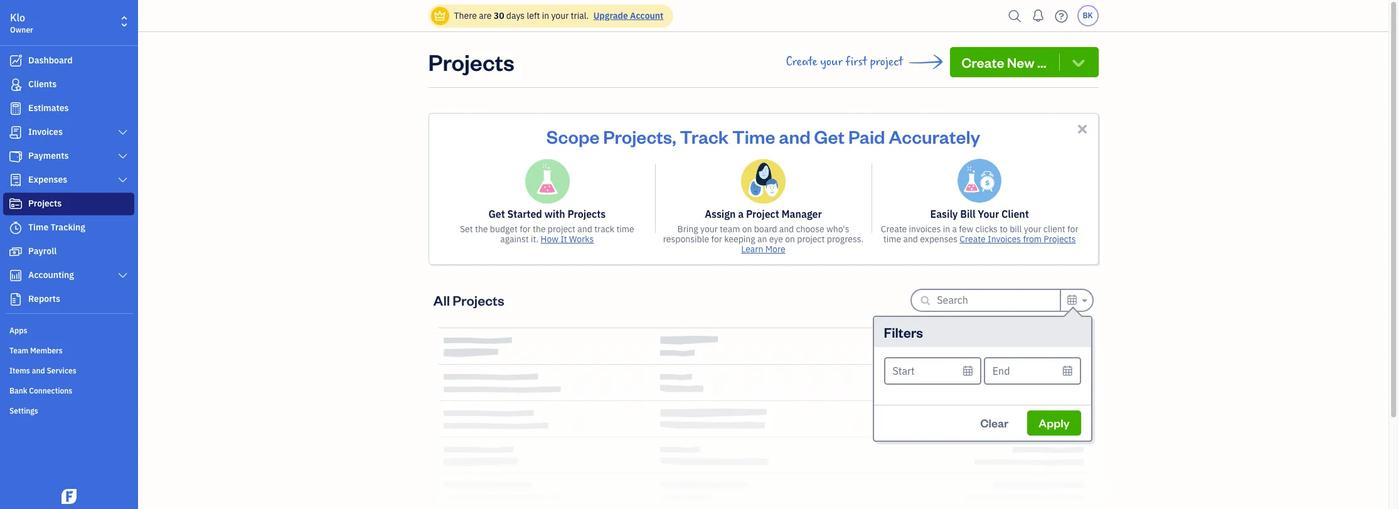 Task type: locate. For each thing, give the bounding box(es) containing it.
team
[[9, 346, 28, 355]]

the right set
[[475, 223, 488, 235]]

and left track
[[578, 223, 593, 235]]

2 chevron large down image from the top
[[117, 151, 129, 161]]

items and services
[[9, 366, 76, 375]]

owner
[[10, 25, 33, 35]]

clear button
[[969, 410, 1020, 435]]

settings link
[[3, 401, 134, 420]]

chevron large down image for invoices
[[117, 127, 129, 137]]

projects
[[428, 47, 515, 77], [28, 198, 62, 209], [568, 208, 606, 220], [1044, 234, 1076, 245], [453, 291, 505, 309]]

1 horizontal spatial the
[[533, 223, 546, 235]]

1 horizontal spatial for
[[711, 234, 722, 245]]

a up the team
[[738, 208, 744, 220]]

create inside create invoices in a few clicks to bill your client for time and expenses
[[881, 223, 907, 235]]

Start date in MM/DD/YYYY format text field
[[884, 357, 982, 384]]

dashboard image
[[8, 55, 23, 67]]

in right the 'left'
[[542, 10, 549, 21]]

0 vertical spatial time
[[732, 124, 776, 148]]

your inside assign a project manager bring your team on board and choose who's responsible for keeping an eye on project progress. learn more
[[700, 223, 718, 235]]

chevron large down image
[[117, 127, 129, 137], [117, 151, 129, 161], [117, 175, 129, 185]]

0 horizontal spatial the
[[475, 223, 488, 235]]

paid
[[849, 124, 885, 148]]

upgrade account link
[[591, 10, 664, 21]]

and right board
[[779, 223, 794, 235]]

2 horizontal spatial for
[[1068, 223, 1079, 235]]

your left first
[[821, 55, 843, 69]]

2 vertical spatial chevron large down image
[[117, 175, 129, 185]]

0 horizontal spatial get
[[489, 208, 505, 220]]

payments
[[28, 150, 69, 161]]

for left keeping
[[711, 234, 722, 245]]

projects right all
[[453, 291, 505, 309]]

0 horizontal spatial a
[[738, 208, 744, 220]]

a inside create invoices in a few clicks to bill your client for time and expenses
[[953, 223, 957, 235]]

chevron large down image down invoices link
[[117, 151, 129, 161]]

there
[[454, 10, 477, 21]]

create for create your first project
[[786, 55, 818, 69]]

all projects
[[433, 291, 505, 309]]

in down easily
[[943, 223, 951, 235]]

create down bill
[[960, 234, 986, 245]]

estimates link
[[3, 97, 134, 120]]

your
[[551, 10, 569, 21], [821, 55, 843, 69], [700, 223, 718, 235], [1024, 223, 1042, 235]]

2 horizontal spatial project
[[870, 55, 903, 69]]

projects up track
[[568, 208, 606, 220]]

0 horizontal spatial for
[[520, 223, 531, 235]]

0 vertical spatial a
[[738, 208, 744, 220]]

chevron large down image inside expenses link
[[117, 175, 129, 185]]

and up the assign a project manager image
[[779, 124, 811, 148]]

1 vertical spatial get
[[489, 208, 505, 220]]

get started with projects image
[[525, 159, 570, 204]]

chevrondown image
[[1070, 53, 1088, 71]]

0 vertical spatial invoices
[[28, 126, 63, 137]]

your inside create invoices in a few clicks to bill your client for time and expenses
[[1024, 223, 1042, 235]]

create inside dropdown button
[[962, 53, 1005, 71]]

chevron large down image inside "payments" link
[[117, 151, 129, 161]]

apply
[[1039, 415, 1070, 430]]

get left paid
[[814, 124, 845, 148]]

projects down the expenses
[[28, 198, 62, 209]]

on right the team
[[742, 223, 752, 235]]

left
[[527, 10, 540, 21]]

scope
[[547, 124, 600, 148]]

get up budget
[[489, 208, 505, 220]]

time right track
[[617, 223, 634, 235]]

your down assign
[[700, 223, 718, 235]]

learn
[[742, 244, 764, 255]]

connections
[[29, 386, 72, 395]]

1 vertical spatial time
[[28, 222, 48, 233]]

project inside assign a project manager bring your team on board and choose who's responsible for keeping an eye on project progress. learn more
[[797, 234, 825, 245]]

1 chevron large down image from the top
[[117, 127, 129, 137]]

chevron large down image up projects link
[[117, 175, 129, 185]]

accounting
[[28, 269, 74, 281]]

1 horizontal spatial in
[[943, 223, 951, 235]]

0 horizontal spatial time
[[28, 222, 48, 233]]

1 horizontal spatial project
[[797, 234, 825, 245]]

your right the bill
[[1024, 223, 1042, 235]]

clients link
[[3, 73, 134, 96]]

project
[[870, 55, 903, 69], [548, 223, 576, 235], [797, 234, 825, 245]]

client
[[1002, 208, 1029, 220]]

track
[[680, 124, 729, 148]]

and
[[779, 124, 811, 148], [578, 223, 593, 235], [779, 223, 794, 235], [904, 234, 918, 245], [32, 366, 45, 375]]

against
[[500, 234, 529, 245]]

project inside set the budget for the project and track time against it.
[[548, 223, 576, 235]]

…
[[1038, 53, 1047, 71]]

time
[[732, 124, 776, 148], [28, 222, 48, 233]]

choose
[[796, 223, 825, 235]]

for
[[520, 223, 531, 235], [1068, 223, 1079, 235], [711, 234, 722, 245]]

1 horizontal spatial get
[[814, 124, 845, 148]]

time left invoices
[[884, 234, 901, 245]]

manager
[[782, 208, 822, 220]]

in inside create invoices in a few clicks to bill your client for time and expenses
[[943, 223, 951, 235]]

trial.
[[571, 10, 589, 21]]

chart image
[[8, 269, 23, 282]]

eye
[[769, 234, 783, 245]]

0 horizontal spatial project
[[548, 223, 576, 235]]

0 horizontal spatial in
[[542, 10, 549, 21]]

1 horizontal spatial on
[[785, 234, 795, 245]]

main element
[[0, 0, 169, 509]]

account
[[630, 10, 664, 21]]

payroll
[[28, 245, 57, 257]]

for right client
[[1068, 223, 1079, 235]]

1 horizontal spatial a
[[953, 223, 957, 235]]

dashboard link
[[3, 50, 134, 72]]

and right items on the bottom left of the page
[[32, 366, 45, 375]]

more
[[766, 244, 786, 255]]

create left new
[[962, 53, 1005, 71]]

1 the from the left
[[475, 223, 488, 235]]

projects down there
[[428, 47, 515, 77]]

are
[[479, 10, 492, 21]]

on right eye
[[785, 234, 795, 245]]

time inside set the budget for the project and track time against it.
[[617, 223, 634, 235]]

a
[[738, 208, 744, 220], [953, 223, 957, 235]]

project down manager
[[797, 234, 825, 245]]

1 vertical spatial a
[[953, 223, 957, 235]]

the down get started with projects
[[533, 223, 546, 235]]

apps link
[[3, 321, 134, 340]]

a left few
[[953, 223, 957, 235]]

projects link
[[3, 193, 134, 215]]

klo owner
[[10, 11, 33, 35]]

in
[[542, 10, 549, 21], [943, 223, 951, 235]]

create invoices in a few clicks to bill your client for time and expenses
[[881, 223, 1079, 245]]

chevron large down image for expenses
[[117, 175, 129, 185]]

1 vertical spatial in
[[943, 223, 951, 235]]

set
[[460, 223, 473, 235]]

team members
[[9, 346, 63, 355]]

and inside assign a project manager bring your team on board and choose who's responsible for keeping an eye on project progress. learn more
[[779, 223, 794, 235]]

time up the assign a project manager image
[[732, 124, 776, 148]]

3 chevron large down image from the top
[[117, 175, 129, 185]]

how it works
[[541, 234, 594, 245]]

easily
[[931, 208, 958, 220]]

notifications image
[[1029, 3, 1049, 28]]

project right first
[[870, 55, 903, 69]]

all
[[433, 291, 450, 309]]

create left first
[[786, 55, 818, 69]]

0 vertical spatial chevron large down image
[[117, 127, 129, 137]]

create for create invoices in a few clicks to bill your client for time and expenses
[[881, 223, 907, 235]]

project down 'with'
[[548, 223, 576, 235]]

1 horizontal spatial invoices
[[988, 234, 1021, 245]]

1 vertical spatial invoices
[[988, 234, 1021, 245]]

bill
[[961, 208, 976, 220]]

works
[[569, 234, 594, 245]]

for left it.
[[520, 223, 531, 235]]

close image
[[1076, 122, 1090, 136]]

1 vertical spatial chevron large down image
[[117, 151, 129, 161]]

1 horizontal spatial time
[[884, 234, 901, 245]]

and inside main element
[[32, 366, 45, 375]]

dashboard
[[28, 55, 73, 66]]

create left invoices
[[881, 223, 907, 235]]

bank connections
[[9, 386, 72, 395]]

clear
[[981, 415, 1009, 430]]

create for create new …
[[962, 53, 1005, 71]]

and inside create invoices in a few clicks to bill your client for time and expenses
[[904, 234, 918, 245]]

project image
[[8, 198, 23, 210]]

client
[[1044, 223, 1066, 235]]

chevron large down image
[[117, 271, 129, 281]]

report image
[[8, 293, 23, 306]]

apply button
[[1028, 410, 1081, 435]]

calendar image
[[1067, 292, 1078, 307]]

0 vertical spatial in
[[542, 10, 549, 21]]

0 horizontal spatial time
[[617, 223, 634, 235]]

bk
[[1083, 11, 1093, 20]]

chevron large down image up "payments" link
[[117, 127, 129, 137]]

create
[[962, 53, 1005, 71], [786, 55, 818, 69], [881, 223, 907, 235], [960, 234, 986, 245]]

and left expenses
[[904, 234, 918, 245]]

get started with projects
[[489, 208, 606, 220]]

items
[[9, 366, 30, 375]]

time right timer image
[[28, 222, 48, 233]]

chevron large down image inside invoices link
[[117, 127, 129, 137]]

time tracking link
[[3, 217, 134, 239]]

0 horizontal spatial invoices
[[28, 126, 63, 137]]

client image
[[8, 78, 23, 91]]



Task type: describe. For each thing, give the bounding box(es) containing it.
invoices inside main element
[[28, 126, 63, 137]]

estimate image
[[8, 102, 23, 115]]

chevron large down image for payments
[[117, 151, 129, 161]]

payment image
[[8, 150, 23, 163]]

assign a project manager image
[[741, 159, 786, 204]]

assign a project manager bring your team on board and choose who's responsible for keeping an eye on project progress. learn more
[[663, 208, 864, 255]]

for inside assign a project manager bring your team on board and choose who's responsible for keeping an eye on project progress. learn more
[[711, 234, 722, 245]]

easily bill your client image
[[958, 159, 1002, 203]]

expense image
[[8, 174, 23, 186]]

End date in MM/DD/YYYY format text field
[[984, 357, 1081, 384]]

your left trial.
[[551, 10, 569, 21]]

estimates
[[28, 102, 69, 114]]

filters
[[884, 323, 923, 341]]

30
[[494, 10, 504, 21]]

for inside set the budget for the project and track time against it.
[[520, 223, 531, 235]]

payroll link
[[3, 240, 134, 263]]

bk button
[[1077, 5, 1099, 26]]

tracking
[[51, 222, 85, 233]]

there are 30 days left in your trial. upgrade account
[[454, 10, 664, 21]]

how
[[541, 234, 559, 245]]

create new … button
[[950, 47, 1099, 77]]

scope projects, track time and get paid accurately
[[547, 124, 981, 148]]

new
[[1007, 53, 1035, 71]]

expenses
[[28, 174, 67, 185]]

bank connections link
[[3, 381, 134, 400]]

time inside time tracking 'link'
[[28, 222, 48, 233]]

first
[[846, 55, 867, 69]]

set the budget for the project and track time against it.
[[460, 223, 634, 245]]

an
[[758, 234, 767, 245]]

time inside create invoices in a few clicks to bill your client for time and expenses
[[884, 234, 901, 245]]

board
[[754, 223, 777, 235]]

progress.
[[827, 234, 864, 245]]

from
[[1023, 234, 1042, 245]]

accurately
[[889, 124, 981, 148]]

create new …
[[962, 53, 1047, 71]]

items and services link
[[3, 361, 134, 380]]

invoice image
[[8, 126, 23, 139]]

keeping
[[725, 234, 756, 245]]

create invoices from projects
[[960, 234, 1076, 245]]

days
[[506, 10, 525, 21]]

settings
[[9, 406, 38, 416]]

budget
[[490, 223, 518, 235]]

invoices link
[[3, 121, 134, 144]]

go to help image
[[1052, 7, 1072, 25]]

team members link
[[3, 341, 134, 360]]

projects right 'from'
[[1044, 234, 1076, 245]]

with
[[545, 208, 565, 220]]

easily bill your client
[[931, 208, 1029, 220]]

who's
[[827, 223, 850, 235]]

to
[[1000, 223, 1008, 235]]

2 the from the left
[[533, 223, 546, 235]]

for inside create invoices in a few clicks to bill your client for time and expenses
[[1068, 223, 1079, 235]]

expenses link
[[3, 169, 134, 191]]

1 horizontal spatial time
[[732, 124, 776, 148]]

reports link
[[3, 288, 134, 311]]

it.
[[531, 234, 539, 245]]

klo
[[10, 11, 25, 24]]

assign
[[705, 208, 736, 220]]

expenses
[[920, 234, 958, 245]]

projects,
[[603, 124, 677, 148]]

money image
[[8, 245, 23, 258]]

invoices
[[909, 223, 941, 235]]

0 horizontal spatial on
[[742, 223, 752, 235]]

started
[[508, 208, 542, 220]]

few
[[959, 223, 974, 235]]

accounting link
[[3, 264, 134, 287]]

responsible
[[663, 234, 709, 245]]

apps
[[9, 326, 27, 335]]

team
[[720, 223, 740, 235]]

bill
[[1010, 223, 1022, 235]]

search image
[[1005, 7, 1025, 25]]

0 vertical spatial get
[[814, 124, 845, 148]]

create your first project
[[786, 55, 903, 69]]

track
[[595, 223, 615, 235]]

projects inside main element
[[28, 198, 62, 209]]

bring
[[678, 223, 698, 235]]

Search text field
[[937, 290, 1060, 310]]

clients
[[28, 78, 57, 90]]

time tracking
[[28, 222, 85, 233]]

reports
[[28, 293, 60, 304]]

your
[[978, 208, 999, 220]]

and inside set the budget for the project and track time against it.
[[578, 223, 593, 235]]

clicks
[[976, 223, 998, 235]]

freshbooks image
[[59, 489, 79, 504]]

upgrade
[[594, 10, 628, 21]]

a inside assign a project manager bring your team on board and choose who's responsible for keeping an eye on project progress. learn more
[[738, 208, 744, 220]]

members
[[30, 346, 63, 355]]

it
[[561, 234, 567, 245]]

crown image
[[433, 9, 447, 22]]

project
[[746, 208, 779, 220]]

caretdown image
[[1081, 293, 1088, 308]]

services
[[47, 366, 76, 375]]

create for create invoices from projects
[[960, 234, 986, 245]]

timer image
[[8, 222, 23, 234]]



Task type: vqa. For each thing, say whether or not it's contained in the screenshot.
"Add" to the bottom
no



